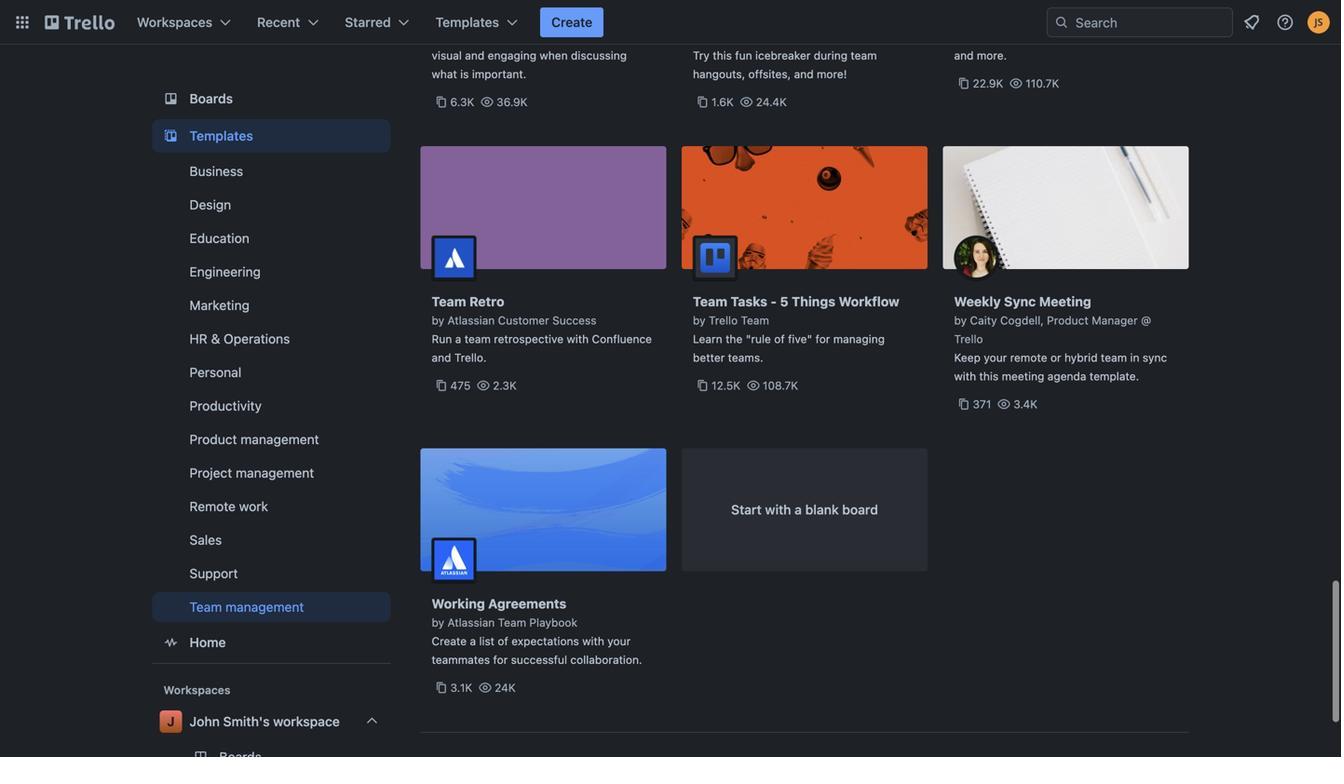 Task type: locate. For each thing, give the bounding box(es) containing it.
hangouts,
[[693, 68, 745, 81]]

workspaces up john
[[163, 684, 231, 697]]

remote work link
[[152, 492, 391, 522]]

remote
[[190, 499, 236, 514]]

atlassian inside team retro by atlassian customer success run a team retrospective with confluence and trello.
[[448, 314, 495, 327]]

0 vertical spatial @
[[904, 12, 914, 25]]

with down keep
[[954, 370, 976, 383]]

with
[[567, 332, 589, 346], [954, 370, 976, 383], [765, 502, 791, 517], [582, 635, 604, 648]]

design link
[[152, 190, 391, 220]]

for inside "team tasks - 5 things workflow by trello team learn the "rule of five" for managing better teams."
[[816, 332, 830, 346]]

your right keep
[[984, 351, 1007, 364]]

start with a blank board button
[[682, 448, 928, 571]]

product down meeting
[[1047, 314, 1089, 327]]

team up summaries,
[[1050, 12, 1077, 25]]

0 vertical spatial trello
[[693, 30, 722, 43]]

retrospective
[[494, 332, 564, 346]]

2 atlassian from the top
[[448, 616, 495, 629]]

what
[[432, 68, 457, 81]]

your inside working agreements by atlassian team playbook create a list of expectations with your teammates for successful collaboration.
[[607, 635, 631, 648]]

search image
[[1054, 15, 1069, 30]]

successful
[[511, 653, 567, 666]]

by up run
[[432, 314, 444, 327]]

0 horizontal spatial product
[[190, 432, 237, 447]]

1 vertical spatial product
[[1047, 314, 1089, 327]]

essential
[[1000, 12, 1047, 25]]

0 horizontal spatial @
[[904, 12, 914, 25]]

1 vertical spatial your
[[607, 635, 631, 648]]

atlassian down retro
[[448, 314, 495, 327]]

management down productivity link
[[241, 432, 319, 447]]

by
[[693, 12, 706, 25], [432, 314, 444, 327], [693, 314, 706, 327], [954, 314, 967, 327], [432, 616, 444, 629]]

team inside team retro by atlassian customer success run a team retrospective with confluence and trello.
[[432, 294, 466, 309]]

productivity link
[[152, 391, 391, 421]]

0 horizontal spatial create
[[432, 635, 467, 648]]

1 vertical spatial a
[[795, 502, 802, 517]]

2 horizontal spatial product
[[1047, 314, 1089, 327]]

atlassian inside working agreements by atlassian team playbook create a list of expectations with your teammates for successful collaboration.
[[448, 616, 495, 629]]

team up template.
[[1101, 351, 1127, 364]]

workspaces up board image
[[137, 14, 212, 30]]

a left list
[[470, 635, 476, 648]]

john
[[190, 714, 220, 729]]

by inside working agreements by atlassian team playbook create a list of expectations with your teammates for successful collaboration.
[[432, 616, 444, 629]]

teammates
[[432, 653, 490, 666]]

@ right designer
[[904, 12, 914, 25]]

atlassian for team
[[448, 314, 495, 327]]

caity
[[970, 314, 997, 327]]

0 horizontal spatial this
[[713, 49, 732, 62]]

list
[[479, 635, 495, 648]]

management down product management link at bottom left
[[236, 465, 314, 481]]

cogdell,
[[1000, 314, 1044, 327]]

fun
[[735, 49, 752, 62]]

during
[[814, 49, 848, 62]]

success
[[552, 314, 597, 327]]

your up collaboration.
[[607, 635, 631, 648]]

2 horizontal spatial a
[[795, 502, 802, 517]]

1 vertical spatial atlassian
[[448, 616, 495, 629]]

1 horizontal spatial templates
[[436, 14, 499, 30]]

a inside working agreements by atlassian team playbook create a list of expectations with your teammates for successful collaboration.
[[470, 635, 476, 648]]

atlassian for working
[[448, 616, 495, 629]]

1 horizontal spatial of
[[774, 332, 785, 346]]

by up try in the right top of the page
[[693, 12, 706, 25]]

with up collaboration.
[[582, 635, 604, 648]]

0 vertical spatial templates
[[436, 14, 499, 30]]

team for team tasks - 5 things workflow by trello team learn the "rule of five" for managing better teams.
[[693, 294, 727, 309]]

0 vertical spatial of
[[774, 332, 785, 346]]

a for retro
[[455, 332, 461, 346]]

of right list
[[498, 635, 508, 648]]

team right during at the top right of the page
[[851, 49, 877, 62]]

management down the support 'link'
[[225, 599, 304, 615]]

1 vertical spatial for
[[493, 653, 508, 666]]

when
[[540, 49, 568, 62]]

1 atlassian from the top
[[448, 314, 495, 327]]

0 vertical spatial for
[[816, 332, 830, 346]]

a inside team retro by atlassian customer success run a team retrospective with confluence and trello.
[[455, 332, 461, 346]]

meetings
[[552, 30, 601, 43]]

recent button
[[246, 7, 330, 37]]

home image
[[160, 631, 182, 654]]

create button
[[540, 7, 604, 37]]

and down icebreaker at the top
[[794, 68, 814, 81]]

meeting
[[1039, 294, 1091, 309]]

managing
[[833, 332, 885, 346]]

by down working
[[432, 616, 444, 629]]

all
[[985, 12, 997, 25]]

j
[[167, 714, 175, 729]]

this up hangouts,
[[713, 49, 732, 62]]

1 horizontal spatial a
[[470, 635, 476, 648]]

1 horizontal spatial @
[[1141, 314, 1151, 327]]

a left blank
[[795, 502, 802, 517]]

product up project at bottom
[[190, 432, 237, 447]]

1 horizontal spatial product
[[809, 12, 851, 25]]

0 vertical spatial product
[[809, 12, 851, 25]]

create up meetings
[[551, 14, 592, 30]]

team down agreements
[[498, 616, 526, 629]]

team left retro
[[432, 294, 466, 309]]

by left caity
[[954, 314, 967, 327]]

run
[[432, 332, 452, 346]]

and inside by christopher davis, product designer @ trello try this fun icebreaker during team hangouts, offsites, and more!
[[794, 68, 814, 81]]

1 vertical spatial of
[[498, 635, 508, 648]]

1 vertical spatial create
[[432, 635, 467, 648]]

0 vertical spatial create
[[551, 14, 592, 30]]

management for project management
[[236, 465, 314, 481]]

start with a blank board
[[731, 502, 878, 517]]

110.7k
[[1026, 77, 1059, 90]]

templates up our
[[436, 14, 499, 30]]

1 horizontal spatial create
[[551, 14, 592, 30]]

1 vertical spatial trello
[[709, 314, 738, 327]]

product inside weekly sync meeting by caity cogdell, product manager @ trello keep your remote or hybrid team in sync with this meeting agenda template.
[[1047, 314, 1089, 327]]

Search field
[[1069, 8, 1232, 36]]

0 vertical spatial workspaces
[[137, 14, 212, 30]]

your inside weekly sync meeting by caity cogdell, product manager @ trello keep your remote or hybrid team in sync with this meeting agenda template.
[[984, 351, 1007, 364]]

371
[[973, 398, 991, 411]]

back to home image
[[45, 7, 115, 37]]

with down the "success"
[[567, 332, 589, 346]]

0 horizontal spatial a
[[455, 332, 461, 346]]

by inside team retro by atlassian customer success run a team retrospective with confluence and trello.
[[432, 314, 444, 327]]

&
[[211, 331, 220, 346]]

1 vertical spatial this
[[979, 370, 999, 383]]

important.
[[472, 68, 526, 81]]

create inside button
[[551, 14, 592, 30]]

atlassian down working
[[448, 616, 495, 629]]

sync
[[1004, 294, 1036, 309]]

project management
[[190, 465, 314, 481]]

team inside make our weekly team meetings more visual and engaging when discussing what is important.
[[523, 30, 549, 43]]

product up during at the top right of the page
[[809, 12, 851, 25]]

1 vertical spatial @
[[1141, 314, 1151, 327]]

for down list
[[493, 653, 508, 666]]

templates button
[[424, 7, 529, 37]]

expectations
[[512, 635, 579, 648]]

with right the start
[[765, 502, 791, 517]]

board image
[[160, 88, 182, 110]]

and
[[465, 49, 485, 62], [954, 49, 974, 62], [794, 68, 814, 81], [432, 351, 451, 364]]

engineering
[[190, 264, 261, 279]]

create inside working agreements by atlassian team playbook create a list of expectations with your teammates for successful collaboration.
[[432, 635, 467, 648]]

team for team management
[[190, 599, 222, 615]]

collaboration.
[[570, 653, 642, 666]]

0 horizontal spatial of
[[498, 635, 508, 648]]

@ right manager
[[1141, 314, 1151, 327]]

team up learn
[[693, 294, 727, 309]]

24.4k
[[756, 95, 787, 109]]

of inside working agreements by atlassian team playbook create a list of expectations with your teammates for successful collaboration.
[[498, 635, 508, 648]]

1 vertical spatial templates
[[190, 128, 253, 143]]

for right 'five"'
[[816, 332, 830, 346]]

this down keep
[[979, 370, 999, 383]]

better
[[693, 351, 725, 364]]

for inside working agreements by atlassian team playbook create a list of expectations with your teammates for successful collaboration.
[[493, 653, 508, 666]]

support link
[[152, 559, 391, 589]]

and down schedules, on the top of the page
[[954, 49, 974, 62]]

working agreements by atlassian team playbook create a list of expectations with your teammates for successful collaboration.
[[432, 596, 642, 666]]

team inside "store all essential team resources, schedules, project summaries, updates and more."
[[1050, 12, 1077, 25]]

trello team image
[[693, 236, 738, 280]]

support
[[190, 566, 238, 581]]

0 vertical spatial your
[[984, 351, 1007, 364]]

or
[[1051, 351, 1061, 364]]

1 horizontal spatial this
[[979, 370, 999, 383]]

0 vertical spatial a
[[455, 332, 461, 346]]

trello up try in the right top of the page
[[693, 30, 722, 43]]

a inside start with a blank board button
[[795, 502, 802, 517]]

2 vertical spatial a
[[470, 635, 476, 648]]

team tasks - 5 things workflow by trello team learn the "rule of five" for managing better teams.
[[693, 294, 899, 364]]

1 vertical spatial management
[[236, 465, 314, 481]]

2 vertical spatial product
[[190, 432, 237, 447]]

sales
[[190, 532, 222, 548]]

1 horizontal spatial your
[[984, 351, 1007, 364]]

team inside working agreements by atlassian team playbook create a list of expectations with your teammates for successful collaboration.
[[498, 616, 526, 629]]

create up teammates
[[432, 635, 467, 648]]

project
[[1014, 30, 1051, 43]]

things
[[792, 294, 835, 309]]

0 horizontal spatial for
[[493, 653, 508, 666]]

confluence
[[592, 332, 652, 346]]

0 vertical spatial this
[[713, 49, 732, 62]]

1 horizontal spatial for
[[816, 332, 830, 346]]

a right run
[[455, 332, 461, 346]]

2 vertical spatial management
[[225, 599, 304, 615]]

team for team retro by atlassian customer success run a team retrospective with confluence and trello.
[[432, 294, 466, 309]]

0 vertical spatial management
[[241, 432, 319, 447]]

by up learn
[[693, 314, 706, 327]]

this inside by christopher davis, product designer @ trello try this fun icebreaker during team hangouts, offsites, and more!
[[713, 49, 732, 62]]

team up when
[[523, 30, 549, 43]]

retro
[[469, 294, 504, 309]]

hybrid
[[1065, 351, 1098, 364]]

2 vertical spatial trello
[[954, 332, 983, 346]]

trello up keep
[[954, 332, 983, 346]]

of left 'five"'
[[774, 332, 785, 346]]

team up trello.
[[464, 332, 491, 346]]

and down run
[[432, 351, 451, 364]]

team down 'support'
[[190, 599, 222, 615]]

of inside "team tasks - 5 things workflow by trello team learn the "rule of five" for managing better teams."
[[774, 332, 785, 346]]

home
[[190, 635, 226, 650]]

atlassian team playbook image
[[432, 538, 476, 583]]

0 horizontal spatial your
[[607, 635, 631, 648]]

0 vertical spatial atlassian
[[448, 314, 495, 327]]

templates up business
[[190, 128, 253, 143]]

remote
[[1010, 351, 1047, 364]]

for for things
[[816, 332, 830, 346]]

and down our
[[465, 49, 485, 62]]

john smith's workspace
[[190, 714, 340, 729]]

trello up the
[[709, 314, 738, 327]]



Task type: vqa. For each thing, say whether or not it's contained in the screenshot.
"Product management" at bottom
yes



Task type: describe. For each thing, give the bounding box(es) containing it.
and inside "store all essential team resources, schedules, project summaries, updates and more."
[[954, 49, 974, 62]]

offsites,
[[748, 68, 791, 81]]

education
[[190, 231, 249, 246]]

product inside by christopher davis, product designer @ trello try this fun icebreaker during team hangouts, offsites, and more!
[[809, 12, 851, 25]]

more
[[604, 30, 631, 43]]

primary element
[[0, 0, 1341, 45]]

this inside weekly sync meeting by caity cogdell, product manager @ trello keep your remote or hybrid team in sync with this meeting agenda template.
[[979, 370, 999, 383]]

24k
[[495, 681, 516, 694]]

meeting
[[1002, 370, 1044, 383]]

operations
[[224, 331, 290, 346]]

team management
[[190, 599, 304, 615]]

personal
[[190, 365, 241, 380]]

learn
[[693, 332, 722, 346]]

with inside working agreements by atlassian team playbook create a list of expectations with your teammates for successful collaboration.
[[582, 635, 604, 648]]

john smith (johnsmith38824343) image
[[1308, 11, 1330, 34]]

store all essential team resources, schedules, project summaries, updates and more.
[[954, 12, 1161, 62]]

template board image
[[160, 125, 182, 147]]

@ inside by christopher davis, product designer @ trello try this fun icebreaker during team hangouts, offsites, and more!
[[904, 12, 914, 25]]

caity cogdell, product manager @ trello image
[[954, 236, 999, 280]]

business
[[190, 163, 243, 179]]

in
[[1130, 351, 1140, 364]]

5
[[780, 294, 789, 309]]

recent
[[257, 14, 300, 30]]

team inside weekly sync meeting by caity cogdell, product manager @ trello keep your remote or hybrid team in sync with this meeting agenda template.
[[1101, 351, 1127, 364]]

visual
[[432, 49, 462, 62]]

start
[[731, 502, 762, 517]]

trello inside "team tasks - 5 things workflow by trello team learn the "rule of five" for managing better teams."
[[709, 314, 738, 327]]

try
[[693, 49, 710, 62]]

five"
[[788, 332, 812, 346]]

our
[[463, 30, 480, 43]]

atlassian customer success image
[[432, 236, 476, 280]]

1.6k
[[712, 95, 734, 109]]

tasks
[[731, 294, 767, 309]]

108.7k
[[763, 379, 798, 392]]

22.9k
[[973, 77, 1003, 90]]

customer
[[498, 314, 549, 327]]

with inside weekly sync meeting by caity cogdell, product manager @ trello keep your remote or hybrid team in sync with this meeting agenda template.
[[954, 370, 976, 383]]

make our weekly team meetings more visual and engaging when discussing what is important.
[[432, 30, 631, 81]]

agreements
[[488, 596, 566, 611]]

personal link
[[152, 358, 391, 387]]

boards link
[[152, 82, 391, 115]]

@ inside weekly sync meeting by caity cogdell, product manager @ trello keep your remote or hybrid team in sync with this meeting agenda template.
[[1141, 314, 1151, 327]]

agenda
[[1048, 370, 1086, 383]]

trello.
[[454, 351, 487, 364]]

working
[[432, 596, 485, 611]]

0 notifications image
[[1241, 11, 1263, 34]]

with inside button
[[765, 502, 791, 517]]

templates inside dropdown button
[[436, 14, 499, 30]]

smith's
[[223, 714, 270, 729]]

with inside team retro by atlassian customer success run a team retrospective with confluence and trello.
[[567, 332, 589, 346]]

blank
[[805, 502, 839, 517]]

hr & operations link
[[152, 324, 391, 354]]

remote work
[[190, 499, 268, 514]]

workspaces button
[[126, 7, 242, 37]]

trello inside weekly sync meeting by caity cogdell, product manager @ trello keep your remote or hybrid team in sync with this meeting agenda template.
[[954, 332, 983, 346]]

management for team management
[[225, 599, 304, 615]]

resources,
[[1080, 12, 1135, 25]]

work
[[239, 499, 268, 514]]

by christopher davis, product designer @ trello try this fun icebreaker during team hangouts, offsites, and more!
[[693, 12, 914, 81]]

engaging
[[488, 49, 536, 62]]

icebreaker
[[755, 49, 811, 62]]

the
[[726, 332, 743, 346]]

product management
[[190, 432, 319, 447]]

more!
[[817, 68, 847, 81]]

36.9k
[[497, 95, 528, 109]]

store
[[954, 12, 982, 25]]

workspace
[[273, 714, 340, 729]]

12.5k
[[712, 379, 741, 392]]

board
[[842, 502, 878, 517]]

is
[[460, 68, 469, 81]]

more.
[[977, 49, 1007, 62]]

hr & operations
[[190, 331, 290, 346]]

starred button
[[334, 7, 421, 37]]

marketing link
[[152, 291, 391, 320]]

product management link
[[152, 425, 391, 454]]

workspaces inside popup button
[[137, 14, 212, 30]]

team inside by christopher davis, product designer @ trello try this fun icebreaker during team hangouts, offsites, and more!
[[851, 49, 877, 62]]

management for product management
[[241, 432, 319, 447]]

and inside make our weekly team meetings more visual and engaging when discussing what is important.
[[465, 49, 485, 62]]

education link
[[152, 224, 391, 253]]

marketing
[[190, 298, 250, 313]]

0 horizontal spatial templates
[[190, 128, 253, 143]]

team inside team retro by atlassian customer success run a team retrospective with confluence and trello.
[[464, 332, 491, 346]]

6.3k
[[450, 95, 474, 109]]

for for team
[[493, 653, 508, 666]]

team management link
[[152, 592, 391, 622]]

business link
[[152, 156, 391, 186]]

starred
[[345, 14, 391, 30]]

boards
[[190, 91, 233, 106]]

3.4k
[[1014, 398, 1038, 411]]

weekly
[[483, 30, 520, 43]]

by inside by christopher davis, product designer @ trello try this fun icebreaker during team hangouts, offsites, and more!
[[693, 12, 706, 25]]

christopher
[[709, 12, 771, 25]]

davis,
[[774, 12, 806, 25]]

templates link
[[152, 119, 391, 153]]

a for agreements
[[470, 635, 476, 648]]

discussing
[[571, 49, 627, 62]]

and inside team retro by atlassian customer success run a team retrospective with confluence and trello.
[[432, 351, 451, 364]]

team retro by atlassian customer success run a team retrospective with confluence and trello.
[[432, 294, 652, 364]]

teams.
[[728, 351, 763, 364]]

by inside "team tasks - 5 things workflow by trello team learn the "rule of five" for managing better teams."
[[693, 314, 706, 327]]

trello inside by christopher davis, product designer @ trello try this fun icebreaker during team hangouts, offsites, and more!
[[693, 30, 722, 43]]

by inside weekly sync meeting by caity cogdell, product manager @ trello keep your remote or hybrid team in sync with this meeting agenda template.
[[954, 314, 967, 327]]

-
[[771, 294, 777, 309]]

template.
[[1090, 370, 1139, 383]]

open information menu image
[[1276, 13, 1295, 32]]

weekly
[[954, 294, 1001, 309]]

1 vertical spatial workspaces
[[163, 684, 231, 697]]

team up "rule
[[741, 314, 769, 327]]

2.3k
[[493, 379, 517, 392]]

design
[[190, 197, 231, 212]]

summaries,
[[1054, 30, 1115, 43]]



